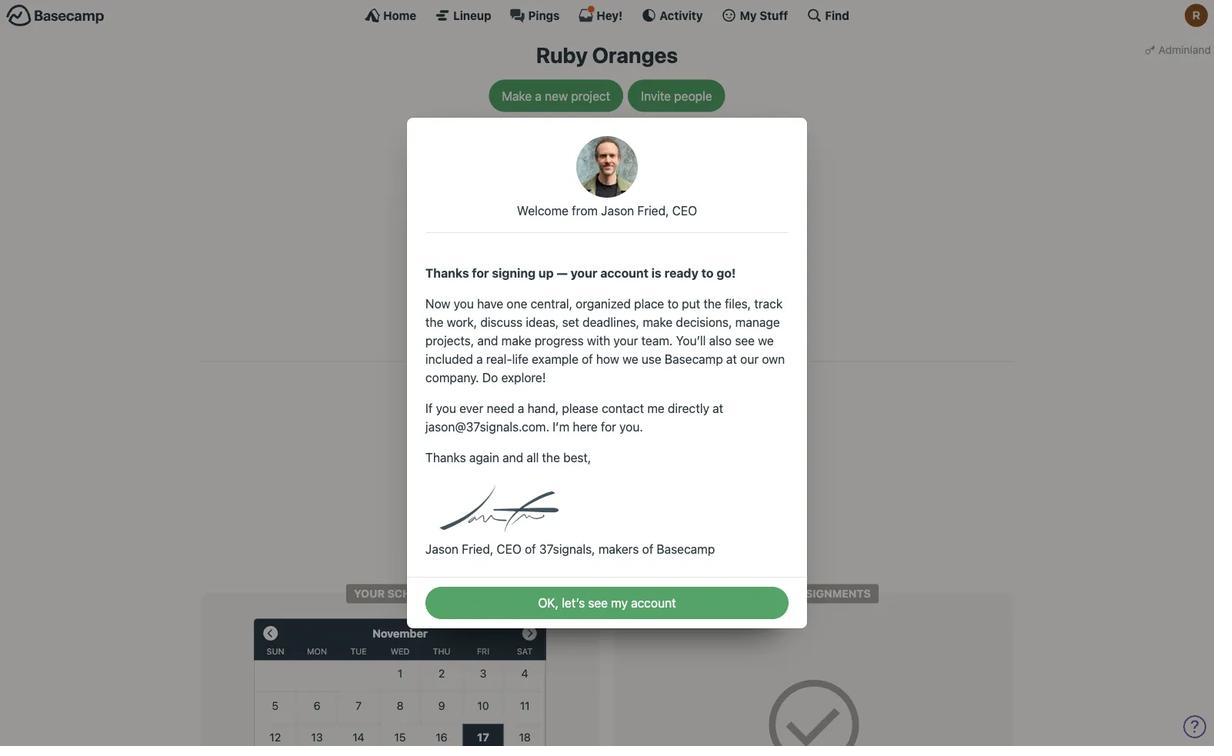 Task type: locate. For each thing, give the bounding box(es) containing it.
1 horizontal spatial jason
[[601, 204, 635, 218]]

your left schedule
[[354, 588, 385, 601]]

1 horizontal spatial we
[[759, 334, 774, 348]]

the up decisions,
[[704, 297, 722, 311]]

you
[[454, 297, 474, 311], [436, 402, 456, 416]]

below
[[540, 124, 569, 137]]

your for your assignments
[[758, 588, 789, 601]]

hey!
[[597, 8, 623, 22]]

1 vertical spatial fried,
[[462, 542, 494, 557]]

your right —
[[571, 266, 598, 281]]

of
[[582, 352, 593, 367], [525, 542, 536, 557], [643, 542, 654, 557]]

ideas,
[[526, 315, 559, 330]]

work,
[[447, 315, 477, 330]]

one
[[507, 297, 528, 311]]

your
[[571, 266, 598, 281], [614, 334, 639, 348]]

files,
[[725, 297, 752, 311]]

thanks up now
[[426, 266, 469, 281]]

you up the work,
[[454, 297, 474, 311]]

1 vertical spatial you
[[436, 402, 456, 416]]

a left real- on the left top of the page
[[477, 352, 483, 367]]

1 vertical spatial your
[[614, 334, 639, 348]]

put
[[682, 297, 701, 311]]

tue
[[351, 647, 367, 657]]

jason up schedule
[[426, 542, 459, 557]]

see for my
[[588, 596, 608, 611]]

1 vertical spatial all
[[527, 451, 539, 465]]

0 horizontal spatial at
[[713, 402, 724, 416]]

1 vertical spatial for
[[601, 420, 617, 435]]

if
[[426, 402, 433, 416]]

real-
[[486, 352, 513, 367]]

ruby image
[[1186, 4, 1209, 27]]

ruby
[[536, 42, 588, 68]]

schedule
[[388, 588, 447, 601]]

0 vertical spatial jason
[[601, 204, 635, 218]]

0 horizontal spatial ceo
[[497, 542, 522, 557]]

thanks for thanks again and all the best,
[[426, 451, 466, 465]]

mon
[[307, 647, 327, 657]]

make up team.
[[643, 315, 673, 330]]

2 horizontal spatial of
[[643, 542, 654, 557]]

1 vertical spatial jason
[[426, 542, 459, 557]]

jason
[[601, 204, 635, 218], [426, 542, 459, 557]]

1 horizontal spatial make
[[643, 315, 673, 330]]

need
[[487, 402, 515, 416]]

0 vertical spatial basecamp
[[665, 352, 724, 367]]

a
[[535, 89, 542, 103], [631, 124, 637, 137], [477, 352, 483, 367], [518, 402, 525, 416]]

hey! button
[[579, 8, 623, 23]]

0 horizontal spatial for
[[472, 266, 489, 281]]

the down now
[[426, 315, 444, 330]]

you'll also see we included a real-life example of how we use basecamp at our own company.
[[426, 334, 786, 385]]

directly
[[668, 402, 710, 416]]

0 horizontal spatial see
[[588, 596, 608, 611]]

2 horizontal spatial the
[[704, 297, 722, 311]]

fri
[[477, 647, 490, 657]]

signing
[[492, 266, 536, 281]]

of right makers
[[643, 542, 654, 557]]

0 horizontal spatial we
[[623, 352, 639, 367]]

and right again
[[503, 451, 524, 465]]

jason right from
[[601, 204, 635, 218]]

basecamp down you'll at the right top of page
[[665, 352, 724, 367]]

for up have
[[472, 266, 489, 281]]

make up the life
[[502, 334, 532, 348]]

1 vertical spatial see
[[588, 596, 608, 611]]

a right need
[[518, 402, 525, 416]]

projects,
[[426, 334, 474, 348]]

0 horizontal spatial make
[[502, 334, 532, 348]]

thanks left again
[[426, 451, 466, 465]]

1 horizontal spatial and
[[503, 451, 524, 465]]

account right my
[[631, 596, 676, 611]]

see inside button
[[588, 596, 608, 611]]

0 vertical spatial at
[[727, 352, 738, 367]]

0 vertical spatial you
[[454, 297, 474, 311]]

of left how
[[582, 352, 593, 367]]

we up own
[[759, 334, 774, 348]]

0 horizontal spatial the
[[426, 315, 444, 330]]

progress
[[535, 334, 584, 348]]

you inside if you ever need a hand, please contact me directly at jason@37signals.com. i'm here for you.
[[436, 402, 456, 416]]

1 horizontal spatial see
[[736, 334, 755, 348]]

ceo
[[673, 204, 698, 218], [497, 542, 522, 557]]

1 horizontal spatial for
[[601, 420, 617, 435]]

life
[[513, 352, 529, 367]]

you for if
[[436, 402, 456, 416]]

2 your from the left
[[758, 588, 789, 601]]

view all in a list link
[[578, 124, 654, 137]]

0 vertical spatial account
[[601, 266, 649, 281]]

account left is
[[601, 266, 649, 281]]

see left my
[[588, 596, 608, 611]]

invite people
[[642, 89, 713, 103]]

your inside now you have one central, organized place to put the files, track the work, discuss ideas, set deadlines, make decisions, manage projects, and make progress with your team.
[[614, 334, 639, 348]]

my
[[612, 596, 628, 611]]

at left our
[[727, 352, 738, 367]]

now you have one central, organized place to put the files, track the work, discuss ideas, set deadlines, make decisions, manage projects, and make progress with your team.
[[426, 297, 783, 348]]

included
[[426, 352, 473, 367]]

for left you.
[[601, 420, 617, 435]]

1 horizontal spatial all
[[605, 124, 616, 137]]

adminland
[[1159, 43, 1212, 56]]

and inside now you have one central, organized place to put the files, track the work, discuss ideas, set deadlines, make decisions, manage projects, and make progress with your team.
[[478, 334, 499, 348]]

let's
[[562, 596, 585, 611]]

adminland link
[[1142, 38, 1215, 61]]

0 vertical spatial make
[[643, 315, 673, 330]]

all left in
[[605, 124, 616, 137]]

make
[[502, 89, 532, 103]]

1 horizontal spatial at
[[727, 352, 738, 367]]

0 vertical spatial see
[[736, 334, 755, 348]]

people
[[675, 89, 713, 103]]

1 horizontal spatial to
[[702, 266, 714, 281]]

organized
[[576, 297, 631, 311]]

1 your from the left
[[354, 588, 385, 601]]

assignments
[[791, 588, 871, 601]]

0 horizontal spatial your
[[571, 266, 598, 281]]

do
[[483, 371, 498, 385]]

how
[[597, 352, 620, 367]]

explore!
[[502, 371, 546, 385]]

to left "put"
[[668, 297, 679, 311]]

basecamp inside you'll also see we included a real-life example of how we use basecamp at our own company.
[[665, 352, 724, 367]]

0 vertical spatial and
[[478, 334, 499, 348]]

you inside now you have one central, organized place to put the files, track the work, discuss ideas, set deadlines, make decisions, manage projects, and make progress with your team.
[[454, 297, 474, 311]]

recent
[[462, 124, 494, 137]]

your
[[354, 588, 385, 601], [758, 588, 789, 601]]

my stuff button
[[722, 8, 789, 23]]

my stuff
[[740, 8, 789, 22]]

1 horizontal spatial of
[[582, 352, 593, 367]]

see inside you'll also see we included a real-life example of how we use basecamp at our own company.
[[736, 334, 755, 348]]

1 vertical spatial account
[[631, 596, 676, 611]]

thanks again and all the best,
[[426, 451, 592, 465]]

all left best, at the bottom
[[527, 451, 539, 465]]

1 vertical spatial thanks
[[426, 451, 466, 465]]

2 thanks from the top
[[426, 451, 466, 465]]

sample
[[479, 403, 520, 414]]

2 horizontal spatial to
[[763, 124, 773, 137]]

0 vertical spatial for
[[472, 266, 489, 281]]

of left "37signals,"
[[525, 542, 536, 557]]

projects
[[497, 124, 537, 137]]

your for your schedule
[[354, 588, 385, 601]]

deadlines,
[[583, 315, 640, 330]]

1 vertical spatial and
[[503, 451, 524, 465]]

1 horizontal spatial the
[[542, 451, 560, 465]]

0 horizontal spatial to
[[668, 297, 679, 311]]

go!
[[717, 266, 736, 281]]

discuss
[[481, 315, 523, 330]]

1 vertical spatial at
[[713, 402, 724, 416]]

see up our
[[736, 334, 755, 348]]

0 horizontal spatial and
[[478, 334, 499, 348]]

and
[[478, 334, 499, 348], [503, 451, 524, 465]]

the
[[704, 297, 722, 311], [426, 315, 444, 330], [542, 451, 560, 465]]

1 thanks from the top
[[426, 266, 469, 281]]

1 vertical spatial to
[[702, 266, 714, 281]]

0 horizontal spatial your
[[354, 588, 385, 601]]

ceo up the ready on the right
[[673, 204, 698, 218]]

use
[[642, 352, 662, 367]]

you right if on the bottom left of page
[[436, 402, 456, 416]]

ok,
[[538, 596, 559, 611]]

0 vertical spatial to
[[763, 124, 773, 137]]

wed
[[391, 647, 410, 657]]

ceo left "37signals,"
[[497, 542, 522, 557]]

again
[[469, 451, 500, 465]]

fried,
[[638, 204, 669, 218], [462, 542, 494, 557]]

decisions,
[[676, 315, 733, 330]]

your left assignments
[[758, 588, 789, 601]]

your schedule
[[354, 588, 447, 601]]

to left jump
[[763, 124, 773, 137]]

the left best, at the bottom
[[542, 451, 560, 465]]

basecamp
[[665, 352, 724, 367], [657, 542, 715, 557]]

find
[[826, 8, 850, 22]]

1 horizontal spatial your
[[758, 588, 789, 601]]

at right directly
[[713, 402, 724, 416]]

to left go!
[[702, 266, 714, 281]]

1 horizontal spatial your
[[614, 334, 639, 348]]

set
[[562, 315, 580, 330]]

see for we
[[736, 334, 755, 348]]

1 vertical spatial make
[[502, 334, 532, 348]]

and up real- on the left top of the page
[[478, 334, 499, 348]]

0 vertical spatial fried,
[[638, 204, 669, 218]]

0 vertical spatial thanks
[[426, 266, 469, 281]]

0 vertical spatial ceo
[[673, 204, 698, 218]]

your up visited
[[614, 334, 639, 348]]

lineup
[[454, 8, 492, 22]]

for
[[472, 266, 489, 281], [601, 420, 617, 435]]

to
[[763, 124, 773, 137], [702, 266, 714, 281], [668, 297, 679, 311]]

2 vertical spatial the
[[542, 451, 560, 465]]

all
[[605, 124, 616, 137], [527, 451, 539, 465]]

basecamp right makers
[[657, 542, 715, 557]]

we left use
[[623, 352, 639, 367]]

2 vertical spatial to
[[668, 297, 679, 311]]



Task type: describe. For each thing, give the bounding box(es) containing it.
ok, let's see my account
[[538, 596, 676, 611]]

hand,
[[528, 402, 559, 416]]

0 horizontal spatial all
[[527, 451, 539, 465]]

recently visited
[[556, 355, 658, 368]]

company.
[[426, 371, 479, 385]]

0 horizontal spatial jason
[[426, 542, 459, 557]]

manage
[[736, 315, 780, 330]]

a inside if you ever need a hand, please contact me directly at jason@37signals.com. i'm here for you.
[[518, 402, 525, 416]]

with
[[587, 334, 611, 348]]

sat
[[517, 647, 533, 657]]

for inside if you ever need a hand, please contact me directly at jason@37signals.com. i'm here for you.
[[601, 420, 617, 435]]

to inside now you have one central, organized place to put the files, track the work, discuss ideas, set deadlines, make decisions, manage projects, and make progress with your team.
[[668, 297, 679, 311]]

—
[[557, 266, 568, 281]]

makers
[[599, 542, 639, 557]]

1 vertical spatial basecamp
[[657, 542, 715, 557]]

anytime
[[721, 124, 760, 137]]

sun
[[267, 647, 284, 657]]

account inside button
[[631, 596, 676, 611]]

37signals,
[[540, 542, 596, 557]]

home
[[384, 8, 417, 22]]

a inside you'll also see we included a real-life example of how we use basecamp at our own company.
[[477, 352, 483, 367]]

0 vertical spatial all
[[605, 124, 616, 137]]

project
[[572, 89, 611, 103]]

pings
[[529, 8, 560, 22]]

list
[[640, 124, 654, 137]]

thu
[[433, 647, 451, 657]]

i'm
[[553, 420, 570, 435]]

oranges
[[593, 42, 678, 68]]

here
[[573, 420, 598, 435]]

activity link
[[642, 8, 703, 23]]

track
[[755, 297, 783, 311]]

best,
[[564, 451, 592, 465]]

jump
[[776, 124, 801, 137]]

is
[[652, 266, 662, 281]]

you for now
[[454, 297, 474, 311]]

our
[[741, 352, 759, 367]]

0 vertical spatial we
[[759, 334, 774, 348]]

1 horizontal spatial ceo
[[673, 204, 698, 218]]

invite people link
[[628, 80, 726, 112]]

stuff
[[760, 8, 789, 22]]

central,
[[531, 297, 573, 311]]

activity
[[660, 8, 703, 22]]

a left new at top
[[535, 89, 542, 103]]

pings button
[[510, 8, 560, 23]]

thanks for signing up — your account is ready to go!
[[426, 266, 736, 281]]

1 vertical spatial we
[[623, 352, 639, 367]]

also
[[710, 334, 732, 348]]

place
[[635, 297, 665, 311]]

own
[[762, 352, 786, 367]]

new
[[545, 89, 568, 103]]

you'll
[[676, 334, 706, 348]]

lineup link
[[435, 8, 492, 23]]

a right in
[[631, 124, 637, 137]]

home link
[[365, 8, 417, 23]]

main element
[[0, 0, 1215, 30]]

welcome from jason fried, ceo
[[517, 204, 698, 218]]

if you ever need a hand, please contact me directly at jason@37signals.com. i'm here for you.
[[426, 402, 724, 435]]

now
[[426, 297, 451, 311]]

·
[[572, 124, 575, 137]]

at inside if you ever need a hand, please contact me directly at jason@37signals.com. i'm here for you.
[[713, 402, 724, 416]]

&
[[452, 124, 459, 137]]

jason@37signals.com.
[[426, 420, 550, 435]]

ruby oranges
[[536, 42, 678, 68]]

me
[[648, 402, 665, 416]]

ready
[[665, 266, 699, 281]]

up
[[539, 266, 554, 281]]

you.
[[620, 420, 644, 435]]

at inside you'll also see we included a real-life example of how we use basecamp at our own company.
[[727, 352, 738, 367]]

your assignments
[[758, 588, 871, 601]]

find button
[[807, 8, 850, 23]]

do explore!
[[479, 371, 546, 385]]

pinned & recent projects below · view all in a list
[[414, 124, 654, 137]]

make a new project
[[502, 89, 611, 103]]

please
[[562, 402, 599, 416]]

1 horizontal spatial fried,
[[638, 204, 669, 218]]

0 horizontal spatial of
[[525, 542, 536, 557]]

of inside you'll also see we included a real-life example of how we use basecamp at our own company.
[[582, 352, 593, 367]]

1 vertical spatial ceo
[[497, 542, 522, 557]]

1 vertical spatial the
[[426, 315, 444, 330]]

example
[[532, 352, 579, 367]]

0 vertical spatial the
[[704, 297, 722, 311]]

my
[[740, 8, 757, 22]]

0 horizontal spatial fried,
[[462, 542, 494, 557]]

anytime to jump
[[718, 124, 801, 137]]

thanks for thanks for signing up — your account is ready to go!
[[426, 266, 469, 281]]

from
[[572, 204, 598, 218]]

team.
[[642, 334, 673, 348]]

jason fried, ceo of 37signals, makers of basecamp
[[426, 542, 715, 557]]

switch accounts image
[[6, 4, 105, 28]]

view
[[578, 124, 602, 137]]

0 vertical spatial your
[[571, 266, 598, 281]]



Task type: vqa. For each thing, say whether or not it's contained in the screenshot.
'Tim Burton' icon within Tim B. boosted the message with 'Let's go!' 'element'
no



